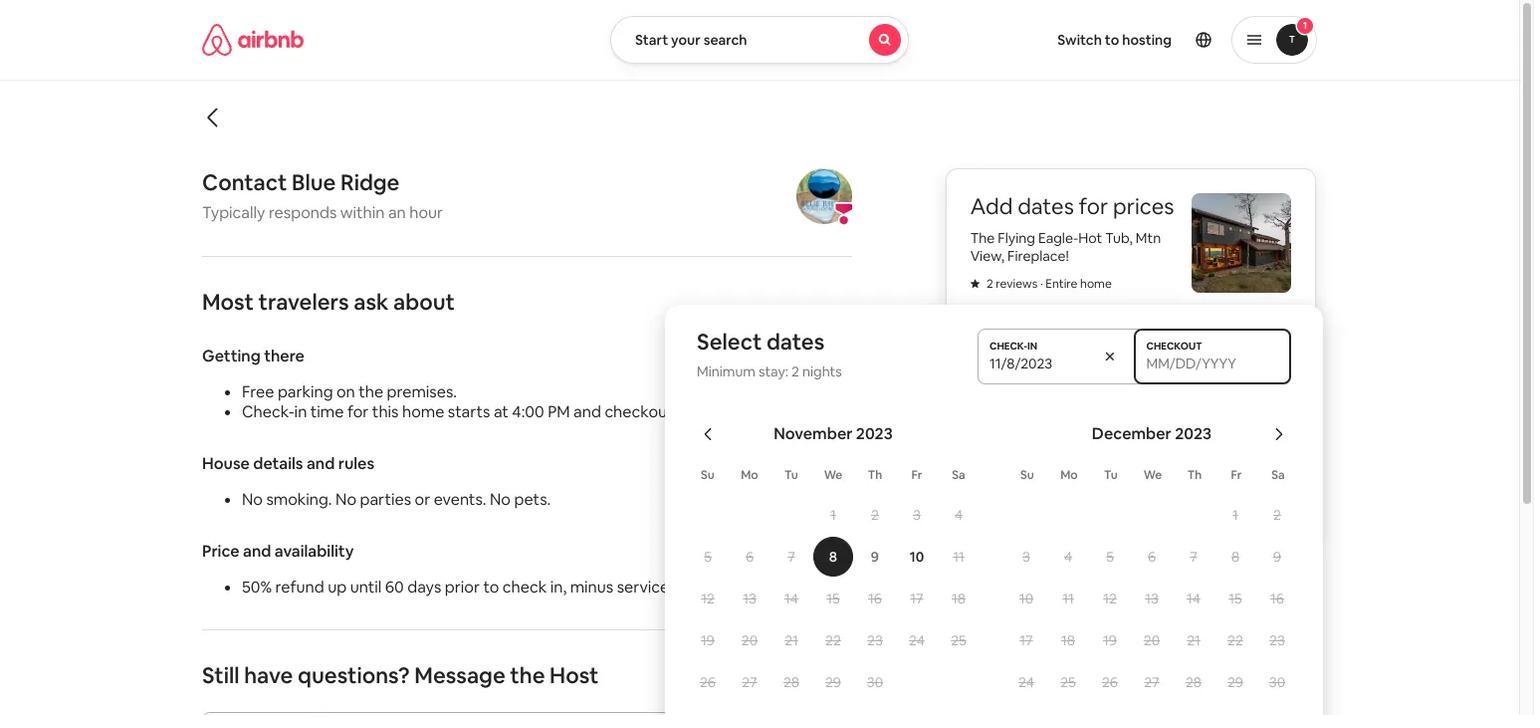 Task type: describe. For each thing, give the bounding box(es) containing it.
1 5 from the left
[[704, 548, 712, 566]]

1 28 button from the left
[[771, 662, 813, 702]]

details
[[253, 453, 303, 474]]

2 20 button from the left
[[1131, 620, 1173, 660]]

house
[[202, 453, 250, 474]]

switch to hosting
[[1058, 31, 1172, 49]]

eagle-
[[1039, 229, 1079, 247]]

29 for 1st 29 button from right
[[1228, 673, 1244, 691]]

search
[[704, 31, 747, 49]]

ask
[[354, 288, 389, 316]]

0 vertical spatial 4 button
[[938, 495, 980, 535]]

1 for december 2023
[[1233, 506, 1239, 524]]

tub,
[[1106, 229, 1133, 247]]

1 16 button from the left
[[854, 579, 896, 618]]

2 16 button from the left
[[1257, 579, 1299, 618]]

the
[[971, 229, 995, 247]]

rules
[[338, 453, 375, 474]]

0 horizontal spatial 11 button
[[938, 537, 980, 577]]

price
[[202, 541, 240, 562]]

host
[[550, 661, 599, 689]]

1 horizontal spatial the
[[510, 661, 545, 689]]

50%
[[242, 577, 272, 597]]

fireplace!
[[1008, 247, 1069, 265]]

add date
[[1144, 355, 1203, 372]]

add for dates
[[971, 192, 1013, 220]]

check availability
[[1066, 469, 1197, 490]]

fees
[[673, 577, 704, 597]]

4:00
[[512, 401, 544, 422]]

30 for 1st 30 button from the left
[[867, 673, 883, 691]]

1 horizontal spatial 10 button
[[1006, 579, 1048, 618]]

0 horizontal spatial 18 button
[[938, 579, 980, 618]]

2 mo from the left
[[1061, 467, 1078, 483]]

december 2023
[[1092, 423, 1212, 444]]

Add date text field
[[990, 355, 1087, 372]]

28 for 1st '28' button from left
[[784, 673, 800, 691]]

this
[[372, 401, 399, 422]]

4 for topmost 4 button
[[955, 506, 963, 524]]

1 vertical spatial 18 button
[[1048, 620, 1089, 660]]

1 button
[[1232, 16, 1317, 64]]

2 tu from the left
[[1104, 467, 1118, 483]]

0 horizontal spatial and
[[243, 541, 271, 562]]

questions?
[[298, 661, 410, 689]]

0 horizontal spatial 3 button
[[896, 495, 938, 535]]

pm
[[548, 401, 570, 422]]

1 22 button from the left
[[813, 620, 854, 660]]

entire
[[1046, 276, 1078, 292]]

events.
[[434, 489, 486, 510]]

0 vertical spatial 18
[[952, 590, 966, 607]]

still have questions? message the host
[[202, 661, 599, 689]]

20 for first 20 button
[[742, 631, 758, 649]]

27 for 1st 27 button from right
[[1145, 673, 1160, 691]]

no smoking. no parties or events. no pets.
[[242, 489, 551, 510]]

reviews
[[996, 276, 1038, 292]]

check-
[[242, 401, 294, 422]]

1 23 button from the left
[[854, 620, 896, 660]]

2 6 button from the left
[[1131, 537, 1173, 577]]

stay:
[[759, 362, 789, 380]]

1 vertical spatial 3 button
[[1006, 537, 1048, 577]]

time
[[311, 401, 344, 422]]

2 15 button from the left
[[1215, 579, 1257, 618]]

1 horizontal spatial 17 button
[[1006, 620, 1048, 660]]

2 12 button from the left
[[1089, 579, 1131, 618]]

am.
[[753, 401, 781, 422]]

25 for leftmost 25 button
[[951, 631, 967, 649]]

1 27 button from the left
[[729, 662, 771, 702]]

21 for second 21 button from left
[[1187, 631, 1201, 649]]

2 30 button from the left
[[1257, 662, 1299, 702]]

parties
[[360, 489, 411, 510]]

1 tu from the left
[[785, 467, 799, 483]]

hot
[[1079, 229, 1103, 247]]

1 12 button from the left
[[687, 579, 729, 618]]

price and availability
[[202, 541, 354, 562]]

2 19 from the left
[[1103, 631, 1117, 649]]

7 for first 7 button
[[788, 548, 795, 566]]

2 14 from the left
[[1187, 590, 1201, 607]]

days
[[408, 577, 441, 597]]

there
[[264, 346, 305, 366]]

pets.
[[514, 489, 551, 510]]

2 button for november 2023
[[854, 495, 896, 535]]

house details and rules
[[202, 453, 375, 474]]

15 for 1st 15 'button' from the left
[[827, 590, 840, 607]]

up
[[328, 577, 347, 597]]

7 for first 7 button from right
[[1190, 548, 1198, 566]]

contact blue ridge typically responds within an hour
[[202, 168, 443, 223]]

2 no from the left
[[336, 489, 357, 510]]

check
[[503, 577, 547, 597]]

premises.
[[387, 381, 457, 402]]

refund
[[275, 577, 324, 597]]

contact
[[202, 168, 287, 196]]

in
[[294, 401, 307, 422]]

typically
[[202, 202, 265, 223]]

1 14 button from the left
[[771, 579, 813, 618]]

1 we from the left
[[824, 467, 843, 483]]

8 for 1st the 8 button from right
[[1232, 548, 1240, 566]]

2 5 button from the left
[[1089, 537, 1131, 577]]

1 horizontal spatial 25 button
[[1048, 662, 1089, 702]]

for inside free parking on the premises. check-in time for this home starts at 4:00 pm and checkout is at 10:00 am.
[[347, 401, 369, 422]]

1 30 button from the left
[[854, 662, 896, 702]]

date
[[1174, 355, 1203, 372]]

free
[[242, 381, 274, 402]]

add for date
[[1144, 355, 1171, 372]]

is
[[677, 401, 688, 422]]

10:00
[[710, 401, 749, 422]]

1 button for november 2023
[[813, 495, 854, 535]]

hosting
[[1123, 31, 1172, 49]]

1 horizontal spatial 17
[[1020, 631, 1033, 649]]

check availability button
[[971, 456, 1292, 504]]

2 29 button from the left
[[1215, 662, 1257, 702]]

26 for first 26 button from the right
[[1102, 673, 1118, 691]]

the inside free parking on the premises. check-in time for this home starts at 4:00 pm and checkout is at 10:00 am.
[[359, 381, 384, 402]]

50% refund up until 60 days prior to check in, minus service fees
[[242, 577, 704, 597]]

getting
[[202, 346, 261, 366]]

2 we from the left
[[1144, 467, 1162, 483]]

2 at from the left
[[692, 401, 706, 422]]

2 28 button from the left
[[1173, 662, 1215, 702]]

smoking.
[[266, 489, 332, 510]]

minimum
[[697, 362, 756, 380]]

1 6 from the left
[[746, 548, 754, 566]]

11/8/2023
[[983, 355, 1045, 372]]

travelers
[[258, 288, 349, 316]]

25 for 25 button to the right
[[1061, 673, 1076, 691]]

2 22 button from the left
[[1215, 620, 1257, 660]]

0 vertical spatial 17 button
[[896, 579, 938, 618]]

30 for second 30 button
[[1269, 673, 1286, 691]]

minus
[[570, 577, 614, 597]]

2 button for december 2023
[[1257, 495, 1299, 535]]

starts
[[448, 401, 490, 422]]

most
[[202, 288, 254, 316]]

2 16 from the left
[[1271, 590, 1285, 607]]

calendar application
[[665, 402, 1535, 715]]

1 13 from the left
[[743, 590, 757, 607]]

most travelers ask about
[[202, 288, 455, 316]]

1 29 button from the left
[[813, 662, 854, 702]]

december
[[1092, 423, 1172, 444]]

within
[[340, 202, 385, 223]]

1 5 button from the left
[[687, 537, 729, 577]]

0 horizontal spatial 24 button
[[896, 620, 938, 660]]

on
[[337, 381, 355, 402]]

responds
[[269, 202, 337, 223]]

start your search
[[635, 31, 747, 49]]

MM/DD/YYYY text field
[[1147, 355, 1280, 372]]

getting there
[[202, 346, 305, 366]]

24 for the right 24 button
[[1019, 673, 1035, 691]]

1 for november 2023
[[831, 506, 836, 524]]

select
[[697, 328, 762, 356]]

1 vertical spatial and
[[307, 453, 335, 474]]

check
[[1066, 469, 1114, 490]]

0 horizontal spatial to
[[483, 577, 499, 597]]

0 horizontal spatial 25 button
[[938, 620, 980, 660]]

or
[[415, 489, 430, 510]]

0 horizontal spatial 3
[[913, 506, 921, 524]]

flying
[[998, 229, 1036, 247]]

message
[[415, 661, 506, 689]]

·
[[1041, 276, 1043, 292]]

have
[[244, 661, 293, 689]]

your
[[671, 31, 701, 49]]

and inside free parking on the premises. check-in time for this home starts at 4:00 pm and checkout is at 10:00 am.
[[574, 401, 601, 422]]

parking
[[278, 381, 333, 402]]

1 9 button from the left
[[854, 537, 896, 577]]



Task type: locate. For each thing, give the bounding box(es) containing it.
0 vertical spatial 4
[[955, 506, 963, 524]]

3 no from the left
[[490, 489, 511, 510]]

dates for select
[[767, 328, 825, 356]]

0 horizontal spatial 10 button
[[896, 537, 938, 577]]

9 for second 9 button from left
[[1274, 548, 1282, 566]]

1 30 from the left
[[867, 673, 883, 691]]

to right prior on the bottom of page
[[483, 577, 499, 597]]

0 horizontal spatial 28
[[784, 673, 800, 691]]

󰀄
[[971, 276, 980, 290]]

an
[[388, 202, 406, 223]]

tu down "november"
[[785, 467, 799, 483]]

su left check
[[1021, 467, 1035, 483]]

and right the pm
[[574, 401, 601, 422]]

11 for left the 11 button
[[953, 548, 965, 566]]

dates for add
[[1018, 192, 1074, 220]]

28 for second '28' button from left
[[1186, 673, 1202, 691]]

2 22 from the left
[[1228, 631, 1244, 649]]

1 horizontal spatial th
[[1188, 467, 1202, 483]]

2 th from the left
[[1188, 467, 1202, 483]]

add up the
[[971, 192, 1013, 220]]

add dates for prices the flying eagle-hot tub, mtn view, fireplace!
[[971, 192, 1175, 265]]

1 horizontal spatial for
[[1079, 192, 1109, 220]]

0 horizontal spatial home
[[402, 401, 444, 422]]

2 5 from the left
[[1106, 548, 1114, 566]]

1 horizontal spatial 3 button
[[1006, 537, 1048, 577]]

0 horizontal spatial 1
[[831, 506, 836, 524]]

2023
[[856, 423, 893, 444], [1175, 423, 1212, 444]]

2 13 button from the left
[[1131, 579, 1173, 618]]

2 7 button from the left
[[1173, 537, 1215, 577]]

5 button
[[687, 537, 729, 577], [1089, 537, 1131, 577]]

20 button
[[729, 620, 771, 660], [1131, 620, 1173, 660]]

1 vertical spatial dates
[[767, 328, 825, 356]]

1 horizontal spatial 19 button
[[1089, 620, 1131, 660]]

0 vertical spatial 24
[[909, 631, 925, 649]]

18 button
[[938, 579, 980, 618], [1048, 620, 1089, 660]]

mo
[[741, 467, 759, 483], [1061, 467, 1078, 483]]

availability inside button
[[1117, 469, 1197, 490]]

22
[[826, 631, 841, 649], [1228, 631, 1244, 649]]

1 14 from the left
[[785, 590, 799, 607]]

1 13 button from the left
[[729, 579, 771, 618]]

5 button right service
[[687, 537, 729, 577]]

1 horizontal spatial 11 button
[[1048, 579, 1089, 618]]

add left the date
[[1144, 355, 1171, 372]]

2 1 button from the left
[[1215, 495, 1257, 535]]

dates up 'stay:'
[[767, 328, 825, 356]]

2 26 button from the left
[[1089, 662, 1131, 702]]

0 horizontal spatial 5
[[704, 548, 712, 566]]

7
[[788, 548, 795, 566], [1190, 548, 1198, 566]]

at left the 4:00 at the bottom left of page
[[494, 401, 509, 422]]

0 horizontal spatial 14
[[785, 590, 799, 607]]

2 19 button from the left
[[1089, 620, 1131, 660]]

1 19 from the left
[[701, 631, 715, 649]]

1 20 from the left
[[742, 631, 758, 649]]

tu down december
[[1104, 467, 1118, 483]]

14 button
[[771, 579, 813, 618], [1173, 579, 1215, 618]]

availability down the december 2023 at right
[[1117, 469, 1197, 490]]

ridge
[[341, 168, 400, 196]]

still
[[202, 661, 239, 689]]

2 inside select dates minimum stay: 2 nights
[[792, 362, 800, 380]]

until
[[350, 577, 382, 597]]

0 horizontal spatial su
[[701, 467, 715, 483]]

1 horizontal spatial 13 button
[[1131, 579, 1173, 618]]

1 horizontal spatial 25
[[1061, 673, 1076, 691]]

29 button
[[813, 662, 854, 702], [1215, 662, 1257, 702]]

10 button
[[896, 537, 938, 577], [1006, 579, 1048, 618]]

5 down check availability button
[[1106, 548, 1114, 566]]

1 8 button from the left
[[813, 537, 854, 577]]

about
[[393, 288, 455, 316]]

0 vertical spatial dates
[[1018, 192, 1074, 220]]

15 for 1st 15 'button' from right
[[1229, 590, 1243, 607]]

0 vertical spatial for
[[1079, 192, 1109, 220]]

3 button
[[896, 495, 938, 535], [1006, 537, 1048, 577]]

15 button
[[813, 579, 854, 618], [1215, 579, 1257, 618]]

1 2023 from the left
[[856, 423, 893, 444]]

1 horizontal spatial 6 button
[[1131, 537, 1173, 577]]

10
[[910, 548, 924, 566], [1020, 590, 1034, 607]]

home
[[1081, 276, 1112, 292], [402, 401, 444, 422]]

1 horizontal spatial 30
[[1269, 673, 1286, 691]]

and up 50%
[[243, 541, 271, 562]]

0 horizontal spatial 26
[[700, 673, 716, 691]]

to right switch
[[1105, 31, 1120, 49]]

15
[[827, 590, 840, 607], [1229, 590, 1243, 607]]

dates up eagle-
[[1018, 192, 1074, 220]]

2 2023 from the left
[[1175, 423, 1212, 444]]

1 fr from the left
[[912, 467, 923, 483]]

2 23 from the left
[[1270, 631, 1285, 649]]

th down the december 2023 at right
[[1188, 467, 1202, 483]]

we down the december 2023 at right
[[1144, 467, 1162, 483]]

2 30 from the left
[[1269, 673, 1286, 691]]

1 21 from the left
[[785, 631, 798, 649]]

1
[[1303, 19, 1308, 32], [831, 506, 836, 524], [1233, 506, 1239, 524]]

21 for 2nd 21 button from right
[[785, 631, 798, 649]]

0 horizontal spatial 22
[[826, 631, 841, 649]]

2 9 button from the left
[[1257, 537, 1299, 577]]

0 horizontal spatial 8 button
[[813, 537, 854, 577]]

1 horizontal spatial 7 button
[[1173, 537, 1215, 577]]

0 horizontal spatial 5 button
[[687, 537, 729, 577]]

19 button
[[687, 620, 729, 660], [1089, 620, 1131, 660]]

1 horizontal spatial 9
[[1274, 548, 1282, 566]]

6 button right fees
[[729, 537, 771, 577]]

2 2 button from the left
[[1257, 495, 1299, 535]]

1 horizontal spatial add
[[1144, 355, 1171, 372]]

9
[[871, 548, 879, 566], [1274, 548, 1282, 566]]

5 button down check availability button
[[1089, 537, 1131, 577]]

1 horizontal spatial 4 button
[[1048, 537, 1089, 577]]

2 13 from the left
[[1145, 590, 1159, 607]]

13 button
[[729, 579, 771, 618], [1131, 579, 1173, 618]]

2 28 from the left
[[1186, 673, 1202, 691]]

1 th from the left
[[868, 467, 883, 483]]

12 for 1st 12 button from left
[[701, 590, 715, 607]]

29 for second 29 button from the right
[[826, 673, 841, 691]]

1 horizontal spatial 21
[[1187, 631, 1201, 649]]

17 button
[[896, 579, 938, 618], [1006, 620, 1048, 660]]

and left rules
[[307, 453, 335, 474]]

18
[[952, 590, 966, 607], [1062, 631, 1075, 649]]

dates inside select dates minimum stay: 2 nights
[[767, 328, 825, 356]]

21 button
[[771, 620, 813, 660], [1173, 620, 1215, 660]]

2023 right december
[[1175, 423, 1212, 444]]

1 2 button from the left
[[854, 495, 896, 535]]

2 button
[[854, 495, 896, 535], [1257, 495, 1299, 535]]

1 horizontal spatial 12 button
[[1089, 579, 1131, 618]]

home right the this
[[402, 401, 444, 422]]

13
[[743, 590, 757, 607], [1145, 590, 1159, 607]]

1 horizontal spatial 23
[[1270, 631, 1285, 649]]

th down november 2023
[[868, 467, 883, 483]]

2 6 from the left
[[1148, 548, 1156, 566]]

november 2023
[[774, 423, 893, 444]]

2 26 from the left
[[1102, 673, 1118, 691]]

2 8 button from the left
[[1215, 537, 1257, 577]]

1 vertical spatial 25
[[1061, 673, 1076, 691]]

dates inside add dates for prices the flying eagle-hot tub, mtn view, fireplace!
[[1018, 192, 1074, 220]]

2023 for november 2023
[[856, 423, 893, 444]]

mtn
[[1136, 229, 1161, 247]]

home right entire
[[1081, 276, 1112, 292]]

1 horizontal spatial 28
[[1186, 673, 1202, 691]]

1 horizontal spatial 15 button
[[1215, 579, 1257, 618]]

1 26 from the left
[[700, 673, 716, 691]]

11 for the bottommost the 11 button
[[1063, 590, 1074, 607]]

1 horizontal spatial 22 button
[[1215, 620, 1257, 660]]

1 27 from the left
[[742, 673, 757, 691]]

at right is
[[692, 401, 706, 422]]

1 sa from the left
[[952, 467, 966, 483]]

to
[[1105, 31, 1120, 49], [483, 577, 499, 597]]

1 horizontal spatial and
[[307, 453, 335, 474]]

0 horizontal spatial 22 button
[[813, 620, 854, 660]]

2 horizontal spatial 1
[[1303, 19, 1308, 32]]

service
[[617, 577, 669, 597]]

1 8 from the left
[[829, 548, 838, 566]]

16
[[868, 590, 882, 607], [1271, 590, 1285, 607]]

1 horizontal spatial 27 button
[[1131, 662, 1173, 702]]

1 horizontal spatial 5 button
[[1089, 537, 1131, 577]]

1 no from the left
[[242, 489, 263, 510]]

1 mo from the left
[[741, 467, 759, 483]]

2023 right "november"
[[856, 423, 893, 444]]

1 vertical spatial 4
[[1064, 548, 1073, 566]]

1 horizontal spatial no
[[336, 489, 357, 510]]

1 vertical spatial for
[[347, 401, 369, 422]]

we
[[824, 467, 843, 483], [1144, 467, 1162, 483]]

0 horizontal spatial 12
[[701, 590, 715, 607]]

0 horizontal spatial 27 button
[[729, 662, 771, 702]]

21
[[785, 631, 798, 649], [1187, 631, 1201, 649]]

2 21 button from the left
[[1173, 620, 1215, 660]]

1 23 from the left
[[867, 631, 883, 649]]

0 horizontal spatial 26 button
[[687, 662, 729, 702]]

tu
[[785, 467, 799, 483], [1104, 467, 1118, 483]]

30 button
[[854, 662, 896, 702], [1257, 662, 1299, 702]]

0 horizontal spatial 10
[[910, 548, 924, 566]]

1 horizontal spatial 19
[[1103, 631, 1117, 649]]

0 vertical spatial 17
[[910, 590, 924, 607]]

we down november 2023
[[824, 467, 843, 483]]

0 horizontal spatial 19 button
[[687, 620, 729, 660]]

select dates minimum stay: 2 nights
[[697, 328, 842, 380]]

26 for second 26 button from right
[[700, 673, 716, 691]]

0 vertical spatial to
[[1105, 31, 1120, 49]]

1 vertical spatial availability
[[275, 541, 354, 562]]

2 sa from the left
[[1272, 467, 1285, 483]]

2 23 button from the left
[[1257, 620, 1299, 660]]

0 horizontal spatial 2023
[[856, 423, 893, 444]]

1 horizontal spatial 6
[[1148, 548, 1156, 566]]

0 horizontal spatial the
[[359, 381, 384, 402]]

0 horizontal spatial 4
[[955, 506, 963, 524]]

29
[[826, 673, 841, 691], [1228, 673, 1244, 691]]

1 inside dropdown button
[[1303, 19, 1308, 32]]

1 horizontal spatial sa
[[1272, 467, 1285, 483]]

10 for 10 button to the right
[[1020, 590, 1034, 607]]

1 15 button from the left
[[813, 579, 854, 618]]

add inside add dates for prices the flying eagle-hot tub, mtn view, fireplace!
[[971, 192, 1013, 220]]

60
[[385, 577, 404, 597]]

2 fr from the left
[[1231, 467, 1242, 483]]

1 horizontal spatial we
[[1144, 467, 1162, 483]]

no left pets.
[[490, 489, 511, 510]]

su down 10:00
[[701, 467, 715, 483]]

1 7 from the left
[[788, 548, 795, 566]]

0 vertical spatial and
[[574, 401, 601, 422]]

to inside profile element
[[1105, 31, 1120, 49]]

1 28 from the left
[[784, 673, 800, 691]]

0 horizontal spatial 9 button
[[854, 537, 896, 577]]

the right on
[[359, 381, 384, 402]]

1 vertical spatial 11
[[1063, 590, 1074, 607]]

1 at from the left
[[494, 401, 509, 422]]

blue
[[292, 168, 336, 196]]

0 horizontal spatial th
[[868, 467, 883, 483]]

start your search button
[[610, 16, 909, 64]]

10 for 10 button to the left
[[910, 548, 924, 566]]

no
[[242, 489, 263, 510], [336, 489, 357, 510], [490, 489, 511, 510]]

in,
[[550, 577, 567, 597]]

1 6 button from the left
[[729, 537, 771, 577]]

1 horizontal spatial 18
[[1062, 631, 1075, 649]]

1 vertical spatial 3
[[1023, 548, 1031, 566]]

1 16 from the left
[[868, 590, 882, 607]]

2023 for december 2023
[[1175, 423, 1212, 444]]

1 1 button from the left
[[813, 495, 854, 535]]

24 for leftmost 24 button
[[909, 631, 925, 649]]

4 button
[[938, 495, 980, 535], [1048, 537, 1089, 577]]

1 vertical spatial 11 button
[[1048, 579, 1089, 618]]

2 20 from the left
[[1144, 631, 1160, 649]]

󰀄 2 reviews · entire home
[[971, 276, 1112, 292]]

for inside add dates for prices the flying eagle-hot tub, mtn view, fireplace!
[[1079, 192, 1109, 220]]

8 button
[[813, 537, 854, 577], [1215, 537, 1257, 577]]

5 up fees
[[704, 548, 712, 566]]

2 9 from the left
[[1274, 548, 1282, 566]]

20 for first 20 button from the right
[[1144, 631, 1160, 649]]

1 22 from the left
[[826, 631, 841, 649]]

11
[[953, 548, 965, 566], [1063, 590, 1074, 607]]

4 for right 4 button
[[1064, 548, 1073, 566]]

home inside free parking on the premises. check-in time for this home starts at 4:00 pm and checkout is at 10:00 am.
[[402, 401, 444, 422]]

2 14 button from the left
[[1173, 579, 1215, 618]]

0 horizontal spatial 11
[[953, 548, 965, 566]]

17
[[910, 590, 924, 607], [1020, 631, 1033, 649]]

1 20 button from the left
[[729, 620, 771, 660]]

0 horizontal spatial 4 button
[[938, 495, 980, 535]]

0 horizontal spatial 6
[[746, 548, 754, 566]]

1 19 button from the left
[[687, 620, 729, 660]]

0 vertical spatial home
[[1081, 276, 1112, 292]]

start
[[635, 31, 668, 49]]

1 9 from the left
[[871, 548, 879, 566]]

0 horizontal spatial availability
[[275, 541, 354, 562]]

switch
[[1058, 31, 1102, 49]]

5
[[704, 548, 712, 566], [1106, 548, 1114, 566]]

19
[[701, 631, 715, 649], [1103, 631, 1117, 649]]

1 horizontal spatial 21 button
[[1173, 620, 1215, 660]]

1 horizontal spatial fr
[[1231, 467, 1242, 483]]

1 horizontal spatial 29
[[1228, 673, 1244, 691]]

1 15 from the left
[[827, 590, 840, 607]]

2
[[987, 276, 993, 292], [792, 362, 800, 380], [871, 506, 879, 524], [1274, 506, 1282, 524]]

0 horizontal spatial 21 button
[[771, 620, 813, 660]]

12 for first 12 button from right
[[1104, 590, 1117, 607]]

0 vertical spatial 10 button
[[896, 537, 938, 577]]

24
[[909, 631, 925, 649], [1019, 673, 1035, 691]]

checkout
[[605, 401, 674, 422]]

no down details at the bottom of the page
[[242, 489, 263, 510]]

2 15 from the left
[[1229, 590, 1243, 607]]

2 8 from the left
[[1232, 548, 1240, 566]]

8
[[829, 548, 838, 566], [1232, 548, 1240, 566]]

2 su from the left
[[1021, 467, 1035, 483]]

1 29 from the left
[[826, 673, 841, 691]]

9 for first 9 button from left
[[871, 548, 879, 566]]

the left host
[[510, 661, 545, 689]]

28
[[784, 673, 800, 691], [1186, 673, 1202, 691]]

0 horizontal spatial 29 button
[[813, 662, 854, 702]]

2 12 from the left
[[1104, 590, 1117, 607]]

0 vertical spatial 3
[[913, 506, 921, 524]]

26
[[700, 673, 716, 691], [1102, 673, 1118, 691]]

0 horizontal spatial 19
[[701, 631, 715, 649]]

0 horizontal spatial tu
[[785, 467, 799, 483]]

1 vertical spatial add
[[1144, 355, 1171, 372]]

1 26 button from the left
[[687, 662, 729, 702]]

12
[[701, 590, 715, 607], [1104, 590, 1117, 607]]

2 horizontal spatial no
[[490, 489, 511, 510]]

switch to hosting link
[[1046, 19, 1184, 61]]

2 29 from the left
[[1228, 673, 1244, 691]]

1 horizontal spatial 29 button
[[1215, 662, 1257, 702]]

profile element
[[933, 0, 1317, 80]]

1 button for december 2023
[[1215, 495, 1257, 535]]

6 button down check availability button
[[1131, 537, 1173, 577]]

0 horizontal spatial 23
[[867, 631, 883, 649]]

0 horizontal spatial sa
[[952, 467, 966, 483]]

1 su from the left
[[701, 467, 715, 483]]

no down rules
[[336, 489, 357, 510]]

2 27 button from the left
[[1131, 662, 1173, 702]]

0 vertical spatial 11 button
[[938, 537, 980, 577]]

0 horizontal spatial 15
[[827, 590, 840, 607]]

1 horizontal spatial 26
[[1102, 673, 1118, 691]]

1 7 button from the left
[[771, 537, 813, 577]]

1 horizontal spatial 18 button
[[1048, 620, 1089, 660]]

1 horizontal spatial 24 button
[[1006, 662, 1048, 702]]

for left the this
[[347, 401, 369, 422]]

free parking on the premises. check-in time for this home starts at 4:00 pm and checkout is at 10:00 am.
[[242, 381, 781, 422]]

1 vertical spatial 25 button
[[1048, 662, 1089, 702]]

for up hot
[[1079, 192, 1109, 220]]

1 horizontal spatial 20 button
[[1131, 620, 1173, 660]]

view,
[[971, 247, 1005, 265]]

Start your search search field
[[610, 16, 909, 64]]

november
[[774, 423, 853, 444]]

27 for second 27 button from the right
[[742, 673, 757, 691]]

1 12 from the left
[[701, 590, 715, 607]]

8 for 2nd the 8 button from right
[[829, 548, 838, 566]]

1 horizontal spatial availability
[[1117, 469, 1197, 490]]

2 7 from the left
[[1190, 548, 1198, 566]]

hour
[[410, 202, 443, 223]]

prices
[[1113, 192, 1175, 220]]

2 21 from the left
[[1187, 631, 1201, 649]]

availability up the refund
[[275, 541, 354, 562]]

blue ridge is a superhost. learn more about blue ridge. image
[[797, 168, 853, 224], [797, 168, 853, 224]]

1 21 button from the left
[[771, 620, 813, 660]]



Task type: vqa. For each thing, say whether or not it's contained in the screenshot.
27 to the right
yes



